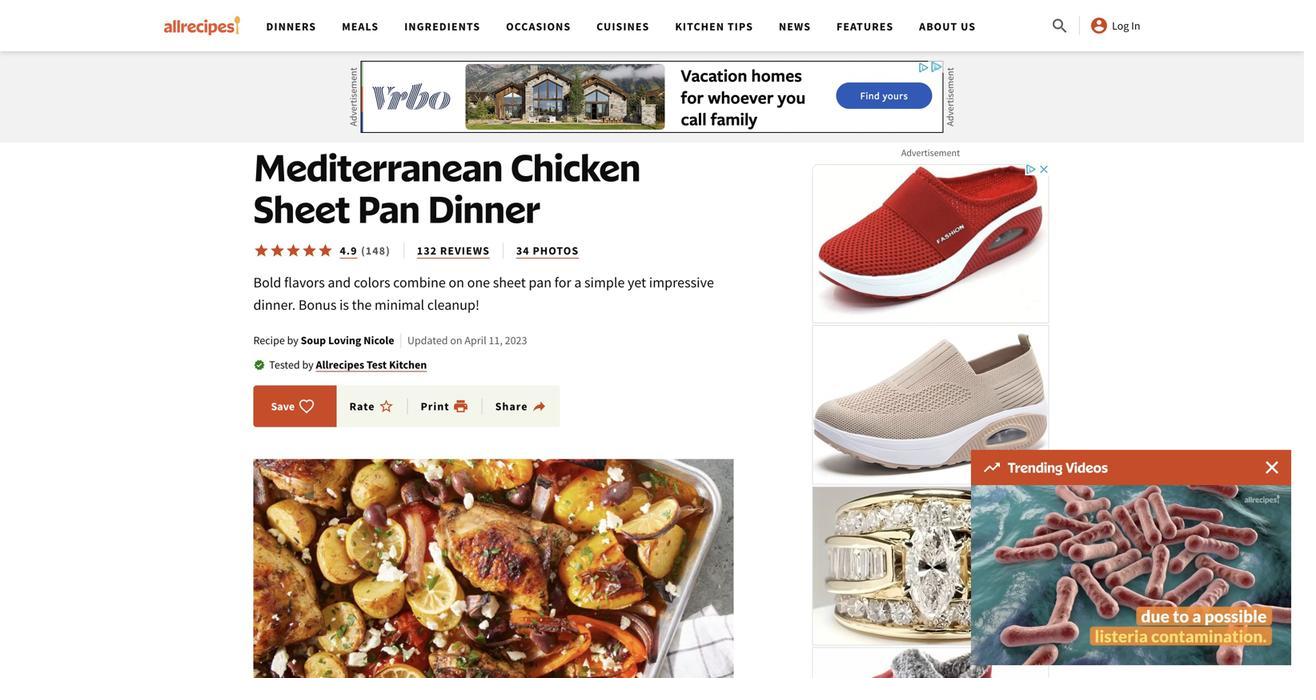 Task type: locate. For each thing, give the bounding box(es) containing it.
in
[[1132, 18, 1141, 33]]

simple
[[585, 273, 625, 292]]

navigation containing dinners
[[253, 0, 1051, 51]]

and up the is
[[328, 273, 351, 292]]

sheet
[[253, 186, 350, 232]]

video player application
[[971, 485, 1292, 666]]

meals
[[342, 19, 379, 34]]

0 vertical spatial kitchen
[[675, 19, 725, 34]]

recipe by soup loving nicole
[[253, 333, 394, 348]]

star image up bold
[[253, 243, 269, 259]]

on
[[449, 273, 464, 292], [450, 333, 463, 348]]

print image
[[453, 398, 469, 414]]

chicken right chevron_right icon
[[549, 96, 600, 111]]

impressive
[[649, 273, 714, 292]]

mediterranean
[[253, 144, 503, 190]]

star empty image
[[378, 398, 394, 414]]

chicken left chevron_right icon
[[471, 96, 521, 111]]

on left april
[[450, 333, 463, 348]]

4.9
[[340, 243, 358, 258]]

chicken for chicken
[[471, 96, 521, 111]]

and right meat
[[365, 96, 388, 111]]

0 horizontal spatial kitchen
[[389, 357, 427, 372]]

star image left 4.9
[[318, 243, 334, 259]]

save
[[271, 399, 295, 414]]

pan
[[529, 273, 552, 292]]

4.9 (148)
[[340, 243, 391, 258]]

kitchen down updated in the left of the page
[[389, 357, 427, 372]]

132 reviews
[[417, 243, 490, 258]]

and inside meat and poultry link
[[365, 96, 388, 111]]

by right tested at the left bottom of page
[[302, 357, 314, 372]]

allrecipes test kitchen link
[[316, 357, 427, 372]]

the
[[352, 296, 372, 314]]

navigation
[[253, 0, 1051, 51]]

132
[[417, 243, 437, 258]]

0 horizontal spatial by
[[287, 333, 299, 348]]

on left one at the left top of the page
[[449, 273, 464, 292]]

2 star image from the left
[[286, 243, 302, 259]]

by
[[287, 333, 299, 348], [302, 357, 314, 372]]

log
[[1112, 18, 1130, 33]]

trending
[[1008, 459, 1063, 476]]

cleanup!
[[427, 296, 480, 314]]

chicken inside mediterranean chicken sheet pan dinner
[[511, 144, 641, 190]]

1 horizontal spatial star image
[[318, 243, 334, 259]]

is
[[340, 296, 349, 314]]

0 vertical spatial by
[[287, 333, 299, 348]]

1 horizontal spatial kitchen
[[675, 19, 725, 34]]

updated on april 11, 2023
[[408, 333, 527, 348]]

reviews
[[440, 243, 490, 258]]

looking down at a sheet pan of mediterranean chicken dinner. image
[[253, 459, 734, 678]]

rate
[[350, 399, 375, 414]]

0 vertical spatial advertisement region
[[361, 61, 944, 133]]

kitchen
[[675, 19, 725, 34], [389, 357, 427, 372]]

sheet
[[493, 273, 526, 292]]

trending videos
[[1008, 459, 1108, 476]]

1 vertical spatial by
[[302, 357, 314, 372]]

print button
[[421, 398, 469, 414]]

kitchen left tips
[[675, 19, 725, 34]]

news
[[779, 19, 811, 34]]

features
[[837, 19, 894, 34]]

chevron_right image
[[524, 94, 543, 113]]

share button
[[495, 398, 547, 414]]

1 vertical spatial on
[[450, 333, 463, 348]]

and
[[365, 96, 388, 111], [328, 273, 351, 292]]

1 horizontal spatial and
[[365, 96, 388, 111]]

1 vertical spatial and
[[328, 273, 351, 292]]

home image
[[164, 16, 241, 35]]

chicken link
[[468, 93, 523, 114]]

ingredients
[[404, 19, 481, 34]]

by left soup
[[287, 333, 299, 348]]

0 horizontal spatial and
[[328, 273, 351, 292]]

meat and poultry
[[332, 96, 442, 111]]

pan
[[358, 186, 420, 232]]

0 vertical spatial on
[[449, 273, 464, 292]]

videos
[[1066, 459, 1108, 476]]

trending image
[[984, 463, 1000, 473]]

star image
[[269, 243, 286, 259], [286, 243, 302, 259], [302, 243, 318, 259]]

1 horizontal spatial by
[[302, 357, 314, 372]]

34 photos
[[516, 243, 579, 258]]

1 star image from the left
[[253, 243, 269, 259]]

bold flavors and colors combine on one sheet pan for a simple yet impressive dinner. bonus is the minimal cleanup!
[[253, 273, 714, 314]]

0 vertical spatial and
[[365, 96, 388, 111]]

star image
[[253, 243, 269, 259], [318, 243, 334, 259]]

advertisement region
[[361, 61, 944, 133], [811, 163, 1051, 678]]

meals link
[[342, 19, 379, 34]]

chicken thigh recipes
[[549, 96, 689, 111]]

chicken
[[471, 96, 521, 111], [549, 96, 600, 111], [511, 144, 641, 190]]

loving
[[328, 333, 361, 348]]

bold
[[253, 273, 281, 292]]

0 horizontal spatial star image
[[253, 243, 269, 259]]

ingredients link
[[404, 19, 481, 34]]

chicken down chevron_right icon
[[511, 144, 641, 190]]

dinner
[[428, 186, 541, 232]]

allrecipes
[[316, 357, 364, 372]]

thigh
[[603, 96, 638, 111]]



Task type: vqa. For each thing, say whether or not it's contained in the screenshot.
Bold
yes



Task type: describe. For each thing, give the bounding box(es) containing it.
photos
[[533, 243, 579, 258]]

1 vertical spatial kitchen
[[389, 357, 427, 372]]

(148)
[[361, 243, 391, 258]]

occasions
[[506, 19, 571, 34]]

log in
[[1112, 18, 1141, 33]]

tested by allrecipes test kitchen
[[269, 357, 427, 372]]

meat
[[332, 96, 362, 111]]

one
[[467, 273, 490, 292]]

cuisines
[[597, 19, 650, 34]]

mediterranean chicken sheet pan dinner
[[253, 144, 641, 232]]

by for recipe
[[287, 333, 299, 348]]

tips
[[728, 19, 754, 34]]

test
[[367, 357, 387, 372]]

11,
[[489, 333, 503, 348]]

about
[[920, 19, 958, 34]]

tested
[[269, 357, 300, 372]]

yet
[[628, 273, 646, 292]]

about us
[[920, 19, 976, 34]]

2 star image from the left
[[318, 243, 334, 259]]

dinner.
[[253, 296, 296, 314]]

log in link
[[1090, 16, 1141, 35]]

chevron_right image
[[445, 94, 464, 113]]

meat and poultry link
[[330, 93, 444, 114]]

dinners
[[266, 19, 316, 34]]

kitchen tips link
[[675, 19, 754, 34]]

bonus
[[299, 296, 337, 314]]

on inside bold flavors and colors combine on one sheet pan for a simple yet impressive dinner. bonus is the minimal cleanup!
[[449, 273, 464, 292]]

nicole
[[364, 333, 394, 348]]

about us link
[[920, 19, 976, 34]]

3 star image from the left
[[302, 243, 318, 259]]

2023
[[505, 333, 527, 348]]

close image
[[1266, 461, 1279, 474]]

account image
[[1090, 16, 1109, 35]]

occasions link
[[506, 19, 571, 34]]

minimal
[[375, 296, 425, 314]]

favorite image
[[299, 398, 315, 414]]

for
[[555, 273, 572, 292]]

chicken for chicken thigh recipes
[[549, 96, 600, 111]]

chicken thigh recipes link
[[547, 93, 692, 114]]

april
[[465, 333, 487, 348]]

and inside bold flavors and colors combine on one sheet pan for a simple yet impressive dinner. bonus is the minimal cleanup!
[[328, 273, 351, 292]]

features link
[[837, 19, 894, 34]]

recipes
[[642, 96, 689, 111]]

recipe
[[253, 333, 285, 348]]

poultry
[[391, 96, 442, 111]]

search image
[[1051, 17, 1070, 36]]

us
[[961, 19, 976, 34]]

flavors
[[284, 273, 325, 292]]

kitchen tips
[[675, 19, 754, 34]]

share
[[495, 399, 528, 414]]

updated
[[408, 333, 448, 348]]

colors
[[354, 273, 390, 292]]

a
[[574, 273, 582, 292]]

34
[[516, 243, 530, 258]]

news link
[[779, 19, 811, 34]]

by for tested
[[302, 357, 314, 372]]

dinners link
[[266, 19, 316, 34]]

save button
[[266, 398, 320, 414]]

soup
[[301, 333, 326, 348]]

print
[[421, 399, 450, 414]]

cuisines link
[[597, 19, 650, 34]]

rate button
[[350, 398, 408, 414]]

share image
[[531, 398, 547, 414]]

1 star image from the left
[[269, 243, 286, 259]]

1 vertical spatial advertisement region
[[811, 163, 1051, 678]]

combine
[[393, 273, 446, 292]]



